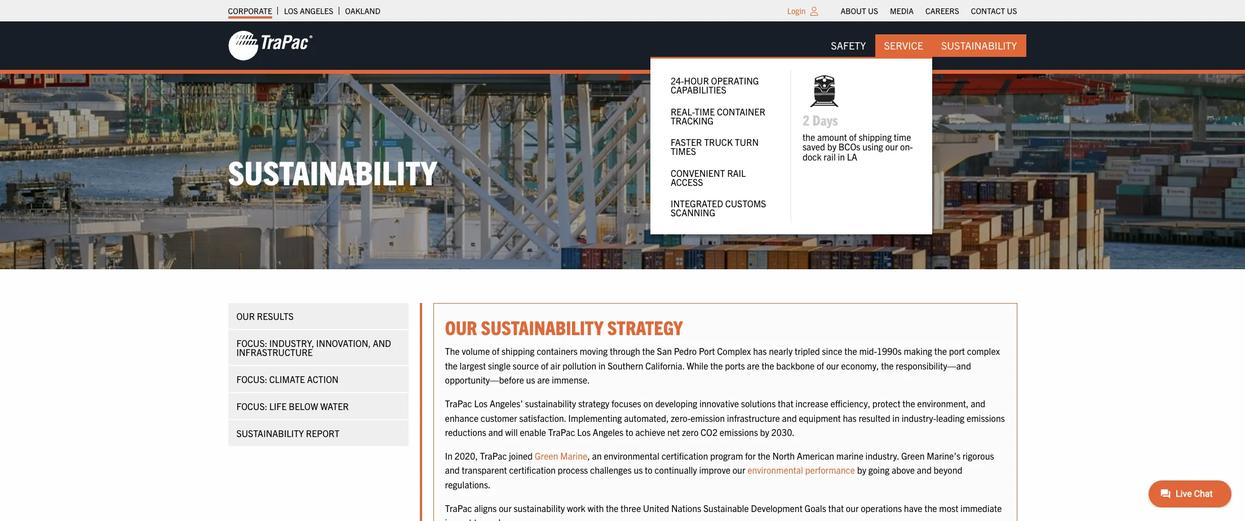 Task type: locate. For each thing, give the bounding box(es) containing it.
sustainability left work
[[514, 503, 565, 514]]

1 horizontal spatial by
[[827, 141, 836, 152]]

0 vertical spatial los
[[284, 6, 298, 16]]

0 horizontal spatial angeles
[[300, 6, 333, 16]]

0 horizontal spatial by
[[760, 427, 769, 438]]

1 horizontal spatial emissions
[[967, 412, 1005, 424]]

operations
[[861, 503, 902, 514]]

environmental
[[604, 450, 659, 462], [747, 465, 803, 476]]

for
[[745, 450, 756, 462]]

0 horizontal spatial us
[[526, 375, 535, 386]]

1 horizontal spatial that
[[828, 503, 844, 514]]

safety link
[[822, 34, 875, 57]]

1 horizontal spatial los
[[474, 398, 488, 409]]

integrated
[[671, 198, 723, 209]]

1 horizontal spatial sustainability
[[941, 39, 1017, 52]]

has down efficiency,
[[843, 412, 857, 424]]

1 vertical spatial are
[[537, 375, 550, 386]]

has left nearly
[[753, 346, 767, 357]]

0 vertical spatial shipping
[[859, 131, 892, 142]]

1 focus: from the top
[[236, 338, 267, 349]]

sustainability for our
[[514, 503, 565, 514]]

1 horizontal spatial in
[[838, 151, 845, 162]]

us right contact
[[1007, 6, 1017, 16]]

2 focus: from the top
[[236, 374, 267, 385]]

the down the the
[[445, 360, 458, 371]]

shipping inside 2 days the amount of shipping time saved by bcos using our on- dock rail in la
[[859, 131, 892, 142]]

us right challenges
[[634, 465, 643, 476]]

0 horizontal spatial environmental
[[604, 450, 659, 462]]

contact us link
[[971, 3, 1017, 19]]

sustainability inside trapac aligns our sustainability work with the three united nations sustainable development goals that our operations have the most immediate impact towards.
[[514, 503, 565, 514]]

2 horizontal spatial los
[[577, 427, 591, 438]]

the up responsibility—and
[[934, 346, 947, 357]]

the
[[803, 131, 815, 142], [642, 346, 655, 357], [844, 346, 857, 357], [934, 346, 947, 357], [445, 360, 458, 371], [710, 360, 723, 371], [762, 360, 774, 371], [881, 360, 894, 371], [903, 398, 915, 409], [758, 450, 770, 462], [606, 503, 618, 514], [924, 503, 937, 514]]

2 horizontal spatial in
[[892, 412, 900, 424]]

focus: left the life
[[236, 401, 267, 412]]

sustainability up containers
[[481, 315, 603, 339]]

0 horizontal spatial los
[[284, 6, 298, 16]]

trapac up impact
[[445, 503, 472, 514]]

and down in
[[445, 465, 460, 476]]

most
[[939, 503, 958, 514]]

0 vertical spatial in
[[838, 151, 845, 162]]

trapac los angeles' sustainability strategy focuses on developing innovative solutions that increase efficiency, protect the environment, and enhance customer satisfaction. implementing automated, zero-emission infrastructure and equipment has resulted in industry-leading emissions reductions and will enable trapac los angeles to achieve net zero co2 emissions by 2030.
[[445, 398, 1005, 438]]

1 vertical spatial by
[[760, 427, 769, 438]]

light image
[[810, 7, 818, 16]]

pollution
[[562, 360, 596, 371]]

shipping inside the volume of shipping containers moving through the san pedro port complex has nearly tripled since the mid-1990s making the port complex the largest single source of air pollution in southern california. while the ports are the backbone of our economy, the responsibility—and opportunity—before us are immense.
[[502, 346, 535, 357]]

0 horizontal spatial in
[[598, 360, 606, 371]]

towards.
[[474, 517, 507, 521]]

focus: climate action link
[[228, 366, 408, 392]]

to
[[626, 427, 633, 438], [645, 465, 652, 476]]

containers
[[537, 346, 578, 357]]

by inside the by going above and beyond regulations.
[[857, 465, 866, 476]]

about
[[841, 6, 866, 16]]

0 vertical spatial angeles
[[300, 6, 333, 16]]

our for our results
[[236, 311, 255, 322]]

our up towards.
[[499, 503, 512, 514]]

customs
[[725, 198, 766, 209]]

2 vertical spatial in
[[892, 412, 900, 424]]

the right for
[[758, 450, 770, 462]]

angeles inside trapac los angeles' sustainability strategy focuses on developing innovative solutions that increase efficiency, protect the environment, and enhance customer satisfaction. implementing automated, zero-emission infrastructure and equipment has resulted in industry-leading emissions reductions and will enable trapac los angeles to achieve net zero co2 emissions by 2030.
[[593, 427, 624, 438]]

climate
[[269, 374, 305, 385]]

1 vertical spatial sustainability
[[228, 151, 437, 192]]

1 horizontal spatial are
[[747, 360, 759, 371]]

access
[[671, 176, 703, 187]]

0 vertical spatial sustainability
[[525, 398, 576, 409]]

in down protect
[[892, 412, 900, 424]]

focus: for focus: industry, innovation, and infrastructure
[[236, 338, 267, 349]]

our left results
[[236, 311, 255, 322]]

to left continually
[[645, 465, 652, 476]]

us for about us
[[868, 6, 878, 16]]

to inside , an environmental certification program for the north american marine industry.  green marine's rigorous and transparent certification process challenges us to continually improve our
[[645, 465, 652, 476]]

are right ports
[[747, 360, 759, 371]]

resulted
[[859, 412, 890, 424]]

2 days menu bar
[[650, 34, 1026, 234]]

los down the implementing
[[577, 427, 591, 438]]

marine's
[[927, 450, 960, 462]]

to left achieve
[[626, 427, 633, 438]]

1 horizontal spatial green
[[901, 450, 925, 462]]

our inside the volume of shipping containers moving through the san pedro port complex has nearly tripled since the mid-1990s making the port complex the largest single source of air pollution in southern california. while the ports are the backbone of our economy, the responsibility—and opportunity—before us are immense.
[[826, 360, 839, 371]]

certification up continually
[[661, 450, 708, 462]]

3 focus: from the top
[[236, 401, 267, 412]]

los up corporate image
[[284, 6, 298, 16]]

that right goals
[[828, 503, 844, 514]]

our inside , an environmental certification program for the north american marine industry.  green marine's rigorous and transparent certification process challenges us to continually improve our
[[733, 465, 745, 476]]

development
[[751, 503, 803, 514]]

service
[[884, 39, 923, 52]]

contact us
[[971, 6, 1017, 16]]

of up la
[[849, 131, 857, 142]]

impact
[[445, 517, 472, 521]]

1 horizontal spatial sustainability
[[481, 315, 603, 339]]

1 horizontal spatial our
[[445, 315, 477, 339]]

and right above
[[917, 465, 932, 476]]

careers link
[[925, 3, 959, 19]]

0 vertical spatial has
[[753, 346, 767, 357]]

1 horizontal spatial has
[[843, 412, 857, 424]]

los
[[284, 6, 298, 16], [474, 398, 488, 409], [577, 427, 591, 438]]

our left the on-
[[885, 141, 898, 152]]

0 horizontal spatial us
[[868, 6, 878, 16]]

has inside the volume of shipping containers moving through the san pedro port complex has nearly tripled since the mid-1990s making the port complex the largest single source of air pollution in southern california. while the ports are the backbone of our economy, the responsibility—and opportunity—before us are immense.
[[753, 346, 767, 357]]

our down for
[[733, 465, 745, 476]]

sustainability link
[[932, 34, 1026, 57]]

and inside the by going above and beyond regulations.
[[917, 465, 932, 476]]

results
[[257, 311, 294, 322]]

menu bar
[[835, 3, 1023, 19]]

green right "joined"
[[535, 450, 558, 462]]

improve
[[699, 465, 730, 476]]

2 vertical spatial focus:
[[236, 401, 267, 412]]

, an environmental certification program for the north american marine industry.  green marine's rigorous and transparent certification process challenges us to continually improve our
[[445, 450, 994, 476]]

2 green from the left
[[901, 450, 925, 462]]

1 vertical spatial focus:
[[236, 374, 267, 385]]

angeles left oakland link
[[300, 6, 333, 16]]

green up above
[[901, 450, 925, 462]]

single
[[488, 360, 511, 371]]

2 vertical spatial los
[[577, 427, 591, 438]]

0 vertical spatial focus:
[[236, 338, 267, 349]]

1 horizontal spatial to
[[645, 465, 652, 476]]

industry-
[[902, 412, 936, 424]]

0 vertical spatial us
[[526, 375, 535, 386]]

the inside , an environmental certification program for the north american marine industry.  green marine's rigorous and transparent certification process challenges us to continually improve our
[[758, 450, 770, 462]]

work
[[567, 503, 585, 514]]

our sustainability strategy
[[445, 315, 683, 339]]

of
[[849, 131, 857, 142], [492, 346, 499, 357], [541, 360, 548, 371], [817, 360, 824, 371]]

sustainability inside trapac los angeles' sustainability strategy focuses on developing innovative solutions that increase efficiency, protect the environment, and enhance customer satisfaction. implementing automated, zero-emission infrastructure and equipment has resulted in industry-leading emissions reductions and will enable trapac los angeles to achieve net zero co2 emissions by 2030.
[[525, 398, 576, 409]]

us inside the volume of shipping containers moving through the san pedro port complex has nearly tripled since the mid-1990s making the port complex the largest single source of air pollution in southern california. while the ports are the backbone of our economy, the responsibility—and opportunity—before us are immense.
[[526, 375, 535, 386]]

operating
[[711, 75, 759, 86]]

time
[[894, 131, 911, 142]]

the up industry-
[[903, 398, 915, 409]]

shipping up source
[[502, 346, 535, 357]]

by left bcos
[[827, 141, 836, 152]]

1 vertical spatial in
[[598, 360, 606, 371]]

american
[[797, 450, 834, 462]]

1 vertical spatial certification
[[509, 465, 556, 476]]

about us link
[[841, 3, 878, 19]]

by left going
[[857, 465, 866, 476]]

2 horizontal spatial by
[[857, 465, 866, 476]]

24-hour operating capabilities
[[671, 75, 759, 95]]

environmental performance
[[747, 465, 855, 476]]

ports
[[725, 360, 745, 371]]

capabilities
[[671, 84, 726, 95]]

us right the about
[[868, 6, 878, 16]]

focus: left the "climate"
[[236, 374, 267, 385]]

sustainability report
[[236, 428, 340, 439]]

our up the the
[[445, 315, 477, 339]]

certification
[[661, 450, 708, 462], [509, 465, 556, 476]]

co2
[[701, 427, 718, 438]]

2 days menu item
[[803, 70, 921, 162]]

customer
[[481, 412, 517, 424]]

green inside , an environmental certification program for the north american marine industry.  green marine's rigorous and transparent certification process challenges us to continually improve our
[[901, 450, 925, 462]]

california.
[[645, 360, 685, 371]]

0 vertical spatial sustainability
[[481, 315, 603, 339]]

focus: inside 'focus: industry, innovation, and infrastructure'
[[236, 338, 267, 349]]

1 vertical spatial shipping
[[502, 346, 535, 357]]

action
[[307, 374, 339, 385]]

1 vertical spatial that
[[828, 503, 844, 514]]

about us
[[841, 6, 878, 16]]

and down customer
[[488, 427, 503, 438]]

of up single
[[492, 346, 499, 357]]

0 horizontal spatial to
[[626, 427, 633, 438]]

sustainability
[[525, 398, 576, 409], [514, 503, 565, 514]]

and
[[373, 338, 391, 349]]

infrastructure
[[236, 347, 313, 358]]

emissions down infrastructure
[[720, 427, 758, 438]]

focus: climate action
[[236, 374, 339, 385]]

1 us from the left
[[868, 6, 878, 16]]

focus: for focus: life below water
[[236, 401, 267, 412]]

los up customer
[[474, 398, 488, 409]]

largest
[[460, 360, 486, 371]]

0 vertical spatial that
[[778, 398, 793, 409]]

1 horizontal spatial us
[[634, 465, 643, 476]]

2030.
[[771, 427, 795, 438]]

environmental down north at the bottom of page
[[747, 465, 803, 476]]

certification down "joined"
[[509, 465, 556, 476]]

sustainability up satisfaction.
[[525, 398, 576, 409]]

0 horizontal spatial our
[[236, 311, 255, 322]]

faster
[[671, 136, 702, 148]]

are down source
[[537, 375, 550, 386]]

opportunity—before
[[445, 375, 524, 386]]

that left increase
[[778, 398, 793, 409]]

our
[[885, 141, 898, 152], [826, 360, 839, 371], [733, 465, 745, 476], [499, 503, 512, 514], [846, 503, 859, 514]]

1 vertical spatial us
[[634, 465, 643, 476]]

by down infrastructure
[[760, 427, 769, 438]]

environmental up challenges
[[604, 450, 659, 462]]

by going above and beyond regulations.
[[445, 465, 962, 490]]

0 horizontal spatial sustainability
[[236, 428, 304, 439]]

shipping left time
[[859, 131, 892, 142]]

0 horizontal spatial are
[[537, 375, 550, 386]]

us inside , an environmental certification program for the north american marine industry.  green marine's rigorous and transparent certification process challenges us to continually improve our
[[634, 465, 643, 476]]

our results
[[236, 311, 294, 322]]

1 vertical spatial emissions
[[720, 427, 758, 438]]

to inside trapac los angeles' sustainability strategy focuses on developing innovative solutions that increase efficiency, protect the environment, and enhance customer satisfaction. implementing automated, zero-emission infrastructure and equipment has resulted in industry-leading emissions reductions and will enable trapac los angeles to achieve net zero co2 emissions by 2030.
[[626, 427, 633, 438]]

1 horizontal spatial us
[[1007, 6, 1017, 16]]

1 horizontal spatial angeles
[[593, 427, 624, 438]]

our down "since"
[[826, 360, 839, 371]]

in
[[445, 450, 452, 462]]

0 horizontal spatial has
[[753, 346, 767, 357]]

integrated customs scanning link
[[662, 193, 779, 223]]

in down moving
[[598, 360, 606, 371]]

1 vertical spatial angeles
[[593, 427, 624, 438]]

program
[[710, 450, 743, 462]]

the inside trapac los angeles' sustainability strategy focuses on developing innovative solutions that increase efficiency, protect the environment, and enhance customer satisfaction. implementing automated, zero-emission infrastructure and equipment has resulted in industry-leading emissions reductions and will enable trapac los angeles to achieve net zero co2 emissions by 2030.
[[903, 398, 915, 409]]

will
[[505, 427, 518, 438]]

0 vertical spatial to
[[626, 427, 633, 438]]

solutions
[[741, 398, 776, 409]]

corporate link
[[228, 3, 272, 19]]

shipping
[[859, 131, 892, 142], [502, 346, 535, 357]]

convenient rail access
[[671, 167, 746, 187]]

2
[[803, 111, 810, 129]]

0 vertical spatial sustainability
[[941, 39, 1017, 52]]

1 vertical spatial los
[[474, 398, 488, 409]]

the up economy, on the bottom of the page
[[844, 346, 857, 357]]

sustainability down the life
[[236, 428, 304, 439]]

2 us from the left
[[1007, 6, 1017, 16]]

focus: down our results
[[236, 338, 267, 349]]

1 vertical spatial has
[[843, 412, 857, 424]]

in inside the volume of shipping containers moving through the san pedro port complex has nearly tripled since the mid-1990s making the port complex the largest single source of air pollution in southern california. while the ports are the backbone of our economy, the responsibility—and opportunity—before us are immense.
[[598, 360, 606, 371]]

us for contact us
[[1007, 6, 1017, 16]]

nearly
[[769, 346, 793, 357]]

2 vertical spatial by
[[857, 465, 866, 476]]

innovative
[[699, 398, 739, 409]]

contact
[[971, 6, 1005, 16]]

1 horizontal spatial certification
[[661, 450, 708, 462]]

0 vertical spatial environmental
[[604, 450, 659, 462]]

achieve
[[635, 427, 665, 438]]

0 horizontal spatial shipping
[[502, 346, 535, 357]]

1 horizontal spatial shipping
[[859, 131, 892, 142]]

0 vertical spatial by
[[827, 141, 836, 152]]

0 horizontal spatial that
[[778, 398, 793, 409]]

mid-
[[859, 346, 877, 357]]

angeles down the implementing
[[593, 427, 624, 438]]

1 vertical spatial to
[[645, 465, 652, 476]]

1 horizontal spatial environmental
[[747, 465, 803, 476]]

emissions right leading
[[967, 412, 1005, 424]]

san
[[657, 346, 672, 357]]

implementing
[[568, 412, 622, 424]]

0 horizontal spatial green
[[535, 450, 558, 462]]

sustainability menu item
[[932, 34, 1026, 57]]

in left la
[[838, 151, 845, 162]]

1 vertical spatial sustainability
[[514, 503, 565, 514]]

us down source
[[526, 375, 535, 386]]

leading
[[936, 412, 965, 424]]

trapac up enhance
[[445, 398, 472, 409]]

the down 2
[[803, 131, 815, 142]]



Task type: vqa. For each thing, say whether or not it's contained in the screenshot.
a in the the rtgs load and unload containers from the on-dock rail facility that connects to the alameda corridor, a 20-mile freight rail expressway that links the southern california ports to the national rail system.
no



Task type: describe. For each thing, give the bounding box(es) containing it.
sustainability for angeles'
[[525, 398, 576, 409]]

joined
[[509, 450, 533, 462]]

of left air at bottom
[[541, 360, 548, 371]]

our left operations
[[846, 503, 859, 514]]

have
[[904, 503, 922, 514]]

the right with
[[606, 503, 618, 514]]

volume
[[462, 346, 490, 357]]

while
[[687, 360, 708, 371]]

above
[[892, 465, 915, 476]]

scanning
[[671, 207, 715, 218]]

that inside trapac los angeles' sustainability strategy focuses on developing innovative solutions that increase efficiency, protect the environment, and enhance customer satisfaction. implementing automated, zero-emission infrastructure and equipment has resulted in industry-leading emissions reductions and will enable trapac los angeles to achieve net zero co2 emissions by 2030.
[[778, 398, 793, 409]]

time
[[695, 106, 715, 117]]

our inside 2 days the amount of shipping time saved by bcos using our on- dock rail in la
[[885, 141, 898, 152]]

login link
[[787, 6, 806, 16]]

responsibility—and
[[896, 360, 971, 371]]

0 horizontal spatial emissions
[[720, 427, 758, 438]]

angeles'
[[490, 398, 523, 409]]

enable
[[520, 427, 546, 438]]

times
[[671, 145, 696, 157]]

complex
[[717, 346, 751, 357]]

service link
[[875, 34, 932, 57]]

and inside , an environmental certification program for the north american marine industry.  green marine's rigorous and transparent certification process challenges us to continually improve our
[[445, 465, 460, 476]]

the inside 2 days the amount of shipping time saved by bcos using our on- dock rail in la
[[803, 131, 815, 142]]

strategy
[[578, 398, 609, 409]]

through
[[610, 346, 640, 357]]

,
[[587, 450, 590, 462]]

los angeles
[[284, 6, 333, 16]]

regulations.
[[445, 479, 491, 490]]

2020,
[[455, 450, 478, 462]]

moving
[[580, 346, 608, 357]]

efficiency,
[[830, 398, 870, 409]]

that inside trapac aligns our sustainability work with the three united nations sustainable development goals that our operations have the most immediate impact towards.
[[828, 503, 844, 514]]

24-
[[671, 75, 684, 86]]

the down nearly
[[762, 360, 774, 371]]

the down port
[[710, 360, 723, 371]]

water
[[320, 401, 349, 412]]

three
[[621, 503, 641, 514]]

faster truck turn times link
[[662, 131, 779, 162]]

has inside trapac los angeles' sustainability strategy focuses on developing innovative solutions that increase efficiency, protect the environment, and enhance customer satisfaction. implementing automated, zero-emission infrastructure and equipment has resulted in industry-leading emissions reductions and will enable trapac los angeles to achieve net zero co2 emissions by 2030.
[[843, 412, 857, 424]]

container
[[717, 106, 765, 117]]

rail
[[824, 151, 836, 162]]

0 vertical spatial are
[[747, 360, 759, 371]]

0 horizontal spatial sustainability
[[228, 151, 437, 192]]

2 days menu
[[650, 57, 932, 234]]

1 vertical spatial environmental
[[747, 465, 803, 476]]

transparent
[[462, 465, 507, 476]]

menu bar containing about us
[[835, 3, 1023, 19]]

truck
[[704, 136, 733, 148]]

making
[[904, 346, 932, 357]]

industry,
[[269, 338, 314, 349]]

zero-
[[671, 412, 691, 424]]

strategy
[[607, 315, 683, 339]]

emission
[[691, 412, 725, 424]]

service menu item
[[650, 34, 932, 234]]

protect
[[872, 398, 900, 409]]

port
[[699, 346, 715, 357]]

net
[[667, 427, 680, 438]]

by inside trapac los angeles' sustainability strategy focuses on developing innovative solutions that increase efficiency, protect the environment, and enhance customer satisfaction. implementing automated, zero-emission infrastructure and equipment has resulted in industry-leading emissions reductions and will enable trapac los angeles to achieve net zero co2 emissions by 2030.
[[760, 427, 769, 438]]

backbone
[[776, 360, 815, 371]]

green marine link
[[535, 450, 587, 462]]

days
[[812, 111, 838, 129]]

beyond
[[934, 465, 962, 476]]

bcos
[[838, 141, 860, 152]]

corporate image
[[228, 30, 313, 61]]

below
[[289, 401, 318, 412]]

media
[[890, 6, 914, 16]]

our results link
[[228, 303, 408, 329]]

equipment
[[799, 412, 841, 424]]

life
[[269, 401, 287, 412]]

trapac inside trapac aligns our sustainability work with the three united nations sustainable development goals that our operations have the most immediate impact towards.
[[445, 503, 472, 514]]

0 vertical spatial emissions
[[967, 412, 1005, 424]]

by inside 2 days the amount of shipping time saved by bcos using our on- dock rail in la
[[827, 141, 836, 152]]

trapac up green marine link
[[548, 427, 575, 438]]

an
[[592, 450, 602, 462]]

united
[[643, 503, 669, 514]]

focus: life below water link
[[228, 393, 408, 419]]

in inside trapac los angeles' sustainability strategy focuses on developing innovative solutions that increase efficiency, protect the environment, and enhance customer satisfaction. implementing automated, zero-emission infrastructure and equipment has resulted in industry-leading emissions reductions and will enable trapac los angeles to achieve net zero co2 emissions by 2030.
[[892, 412, 900, 424]]

the right have
[[924, 503, 937, 514]]

aligns
[[474, 503, 497, 514]]

1 vertical spatial sustainability
[[236, 428, 304, 439]]

rail
[[727, 167, 746, 178]]

0 horizontal spatial certification
[[509, 465, 556, 476]]

oakland
[[345, 6, 380, 16]]

of inside 2 days the amount of shipping time saved by bcos using our on- dock rail in la
[[849, 131, 857, 142]]

complex
[[967, 346, 1000, 357]]

on
[[643, 398, 653, 409]]

1 green from the left
[[535, 450, 558, 462]]

sustainability report link
[[228, 421, 408, 446]]

of down "since"
[[817, 360, 824, 371]]

port
[[949, 346, 965, 357]]

real-
[[671, 106, 695, 117]]

the
[[445, 346, 460, 357]]

0 vertical spatial certification
[[661, 450, 708, 462]]

tripled
[[795, 346, 820, 357]]

in 2020, trapac joined green marine
[[445, 450, 587, 462]]

enhance
[[445, 412, 479, 424]]

our for our sustainability strategy
[[445, 315, 477, 339]]

sustainability inside menu item
[[941, 39, 1017, 52]]

satisfaction.
[[519, 412, 566, 424]]

environmental inside , an environmental certification program for the north american marine industry.  green marine's rigorous and transparent certification process challenges us to continually improve our
[[604, 450, 659, 462]]

industry.
[[865, 450, 899, 462]]

real-time container tracking link
[[662, 101, 779, 131]]

in inside 2 days the amount of shipping time saved by bcos using our on- dock rail in la
[[838, 151, 845, 162]]

saved
[[803, 141, 825, 152]]

focus: for focus: climate action
[[236, 374, 267, 385]]

integrated customs scanning
[[671, 198, 766, 218]]

marine
[[836, 450, 863, 462]]

trapac up transparent
[[480, 450, 507, 462]]

innovation,
[[316, 338, 371, 349]]

and up 2030.
[[782, 412, 797, 424]]

oakland link
[[345, 3, 380, 19]]

and right environment,
[[971, 398, 985, 409]]

the down 1990s
[[881, 360, 894, 371]]

the left the san
[[642, 346, 655, 357]]



